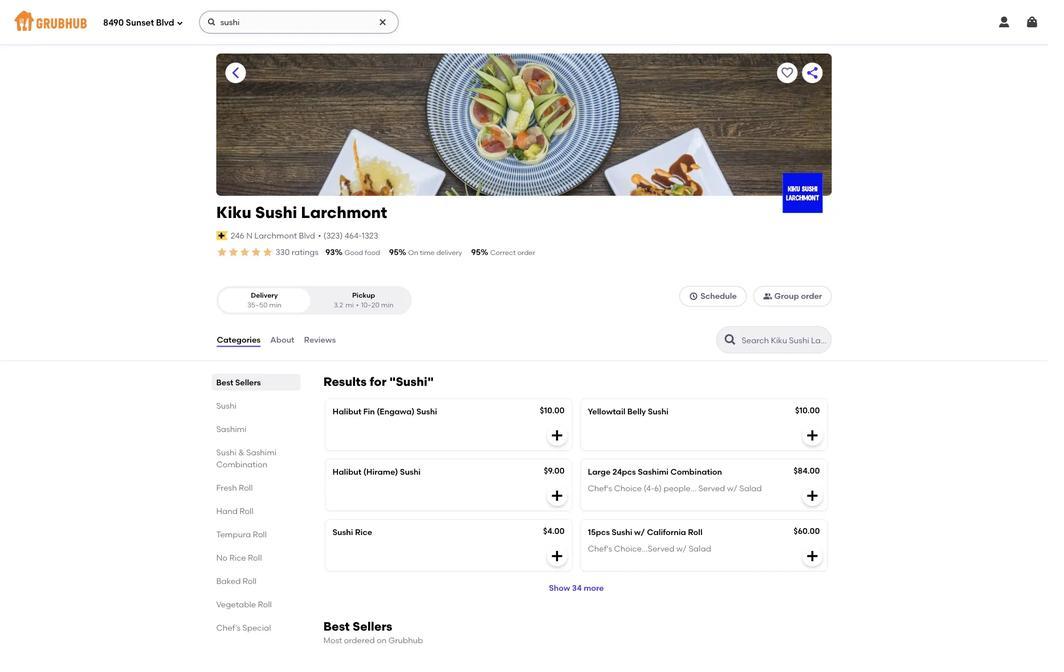 Task type: locate. For each thing, give the bounding box(es) containing it.
• inside pickup 3.2 mi • 10–20 min
[[356, 301, 359, 310]]

95 left on at the top of the page
[[389, 248, 399, 257]]

2 $10.00 from the left
[[795, 406, 820, 416]]

0 horizontal spatial $10.00
[[540, 406, 565, 416]]

no rice roll
[[216, 553, 262, 563]]

blvd
[[156, 18, 174, 28], [299, 231, 315, 241]]

best inside 'tab'
[[216, 378, 233, 388]]

sellers for best sellers
[[235, 378, 261, 388]]

show 34 more button
[[321, 576, 832, 601]]

svg image
[[997, 15, 1011, 29], [1025, 15, 1039, 29], [207, 18, 216, 27], [689, 292, 698, 301], [550, 429, 564, 443], [806, 429, 819, 443], [550, 550, 564, 564], [806, 550, 819, 564]]

chef's special tab
[[216, 622, 296, 634]]

chef's for chef's choice...served w/ salad
[[588, 544, 612, 554]]

0 horizontal spatial blvd
[[156, 18, 174, 28]]

1 vertical spatial sashimi
[[246, 448, 276, 458]]

baked
[[216, 577, 241, 586]]

1 vertical spatial best
[[323, 620, 350, 635]]

categories
[[217, 335, 261, 345]]

roll
[[239, 483, 253, 493], [240, 507, 253, 516], [688, 528, 703, 538], [253, 530, 267, 540], [248, 553, 262, 563], [243, 577, 257, 586], [258, 600, 272, 610]]

larchmont up • (323) 464-1323
[[301, 203, 387, 222]]

0 horizontal spatial best
[[216, 378, 233, 388]]

yellowtail belly sushi
[[588, 407, 668, 417]]

w/
[[727, 484, 738, 493], [634, 528, 645, 538], [676, 544, 687, 554]]

0 horizontal spatial sellers
[[235, 378, 261, 388]]

group
[[774, 292, 799, 301]]

kiku sushi larchmont logo image
[[783, 173, 823, 213]]

1 horizontal spatial order
[[801, 292, 822, 301]]

0 vertical spatial blvd
[[156, 18, 174, 28]]

• left (323)
[[318, 231, 321, 241]]

1 chef's from the top
[[588, 484, 612, 493]]

sushi & sashimi combination
[[216, 448, 276, 470]]

"sushi"
[[389, 375, 434, 390]]

larchmont for sushi
[[301, 203, 387, 222]]

halibut for halibut (hirame) sushi
[[333, 468, 361, 477]]

35–50
[[247, 301, 267, 310]]

order
[[517, 249, 535, 257], [801, 292, 822, 301]]

sashimi up &
[[216, 425, 246, 434]]

1 vertical spatial rice
[[229, 553, 246, 563]]

larchmont up 330
[[254, 231, 297, 241]]

svg image
[[378, 18, 387, 27], [177, 20, 183, 27], [550, 490, 564, 503], [806, 490, 819, 503]]

0 vertical spatial sashimi
[[216, 425, 246, 434]]

sushi inside sushi & sashimi combination
[[216, 448, 236, 458]]

0 horizontal spatial order
[[517, 249, 535, 257]]

0 vertical spatial salad
[[739, 484, 762, 493]]

roll right baked
[[243, 577, 257, 586]]

time
[[420, 249, 435, 257]]

0 vertical spatial order
[[517, 249, 535, 257]]

food
[[365, 249, 380, 257]]

roll right "hand"
[[240, 507, 253, 516]]

1 vertical spatial chef's
[[588, 544, 612, 554]]

roll right the california
[[688, 528, 703, 538]]

reviews button
[[304, 320, 336, 361]]

sashimi up the '(4-'
[[638, 468, 669, 477]]

(4-
[[644, 484, 654, 493]]

save this restaurant image
[[781, 66, 794, 80]]

min inside delivery 35–50 min
[[269, 301, 281, 310]]

1 horizontal spatial larchmont
[[301, 203, 387, 222]]

0 horizontal spatial w/
[[634, 528, 645, 538]]

(323)
[[323, 231, 343, 241]]

min down delivery
[[269, 301, 281, 310]]

0 vertical spatial best
[[216, 378, 233, 388]]

1 min from the left
[[269, 301, 281, 310]]

combination down &
[[216, 460, 267, 470]]

roll down tempura roll tab
[[248, 553, 262, 563]]

chef's down 15pcs
[[588, 544, 612, 554]]

best up sushi tab on the bottom of the page
[[216, 378, 233, 388]]

1 horizontal spatial rice
[[355, 528, 372, 538]]

fresh roll
[[216, 483, 253, 493]]

2 min from the left
[[381, 301, 394, 310]]

4 star icon image from the left
[[250, 247, 262, 258]]

sellers inside 'tab'
[[235, 378, 261, 388]]

0 vertical spatial larchmont
[[301, 203, 387, 222]]

sushi & sashimi combination tab
[[216, 447, 296, 471]]

1 vertical spatial blvd
[[299, 231, 315, 241]]

people...
[[664, 484, 697, 493]]

1 horizontal spatial sellers
[[353, 620, 392, 635]]

2 vertical spatial w/
[[676, 544, 687, 554]]

2 halibut from the top
[[333, 468, 361, 477]]

93
[[325, 248, 335, 257]]

1 vertical spatial halibut
[[333, 468, 361, 477]]

order for group order
[[801, 292, 822, 301]]

1 vertical spatial order
[[801, 292, 822, 301]]

1 halibut from the top
[[333, 407, 361, 417]]

hand
[[216, 507, 238, 516]]

0 vertical spatial sellers
[[235, 378, 261, 388]]

$10.00
[[540, 406, 565, 416], [795, 406, 820, 416]]

$10.00 for yellowtail belly sushi
[[795, 406, 820, 416]]

best up most
[[323, 620, 350, 635]]

roll up 'special'
[[258, 600, 272, 610]]

results
[[323, 375, 367, 390]]

246 n larchmont blvd
[[231, 231, 315, 241]]

Search for food, convenience, alcohol... search field
[[199, 11, 399, 34]]

reviews
[[304, 335, 336, 345]]

1 horizontal spatial combination
[[671, 468, 722, 477]]

order right correct
[[517, 249, 535, 257]]

sellers
[[235, 378, 261, 388], [353, 620, 392, 635]]

min right 10–20
[[381, 301, 394, 310]]

1323
[[362, 231, 378, 241]]

salad right choice...served
[[689, 544, 711, 554]]

grubhub
[[388, 636, 423, 646]]

best sellers tab
[[216, 377, 296, 389]]

sashimi right &
[[246, 448, 276, 458]]

option group
[[216, 286, 412, 315]]

roll for vegetable roll
[[258, 600, 272, 610]]

w/ right served
[[727, 484, 738, 493]]

0 vertical spatial halibut
[[333, 407, 361, 417]]

star icon image
[[216, 247, 228, 258], [228, 247, 239, 258], [239, 247, 250, 258], [250, 247, 262, 258], [262, 247, 273, 258]]

hand roll tab
[[216, 506, 296, 518]]

vegetable roll
[[216, 600, 272, 610]]

1 vertical spatial larchmont
[[254, 231, 297, 241]]

good
[[344, 249, 363, 257]]

0 horizontal spatial combination
[[216, 460, 267, 470]]

2 95 from the left
[[471, 248, 481, 257]]

good food
[[344, 249, 380, 257]]

blvd up ratings
[[299, 231, 315, 241]]

0 horizontal spatial 95
[[389, 248, 399, 257]]

roll up no rice roll tab at the left of the page
[[253, 530, 267, 540]]

1 vertical spatial sellers
[[353, 620, 392, 635]]

• right mi
[[356, 301, 359, 310]]

1 horizontal spatial $10.00
[[795, 406, 820, 416]]

2 chef's from the top
[[588, 544, 612, 554]]

w/ for chef's choice...served w/ salad
[[676, 544, 687, 554]]

chef's down large
[[588, 484, 612, 493]]

rice for sushi
[[355, 528, 372, 538]]

sellers inside best sellers most ordered on grubhub
[[353, 620, 392, 635]]

categories button
[[216, 320, 261, 361]]

1 horizontal spatial best
[[323, 620, 350, 635]]

halibut left (hirame)
[[333, 468, 361, 477]]

most
[[323, 636, 342, 646]]

tempura roll tab
[[216, 529, 296, 541]]

chef's
[[588, 484, 612, 493], [588, 544, 612, 554]]

w/ up choice...served
[[634, 528, 645, 538]]

•
[[318, 231, 321, 241], [356, 301, 359, 310]]

1 horizontal spatial min
[[381, 301, 394, 310]]

order inside button
[[801, 292, 822, 301]]

min inside pickup 3.2 mi • 10–20 min
[[381, 301, 394, 310]]

0 vertical spatial w/
[[727, 484, 738, 493]]

1 horizontal spatial •
[[356, 301, 359, 310]]

delivery 35–50 min
[[247, 291, 281, 310]]

sellers up sushi tab on the bottom of the page
[[235, 378, 261, 388]]

0 vertical spatial chef's
[[588, 484, 612, 493]]

1 horizontal spatial w/
[[676, 544, 687, 554]]

best
[[216, 378, 233, 388], [323, 620, 350, 635]]

larchmont
[[301, 203, 387, 222], [254, 231, 297, 241]]

0 horizontal spatial •
[[318, 231, 321, 241]]

sashimi inside sushi & sashimi combination
[[246, 448, 276, 458]]

2 horizontal spatial w/
[[727, 484, 738, 493]]

rice for no
[[229, 553, 246, 563]]

option group containing delivery 35–50 min
[[216, 286, 412, 315]]

0 vertical spatial rice
[[355, 528, 372, 538]]

halibut left fin
[[333, 407, 361, 417]]

0 horizontal spatial rice
[[229, 553, 246, 563]]

1 vertical spatial salad
[[689, 544, 711, 554]]

about
[[270, 335, 294, 345]]

(engawa)
[[377, 407, 415, 417]]

blvd inside main navigation navigation
[[156, 18, 174, 28]]

best inside best sellers most ordered on grubhub
[[323, 620, 350, 635]]

95 right delivery
[[471, 248, 481, 257]]

order right 'group'
[[801, 292, 822, 301]]

sellers up on
[[353, 620, 392, 635]]

roll right fresh
[[239, 483, 253, 493]]

0 horizontal spatial min
[[269, 301, 281, 310]]

vegetable
[[216, 600, 256, 610]]

2 vertical spatial sashimi
[[638, 468, 669, 477]]

6)
[[654, 484, 662, 493]]

kiku
[[216, 203, 251, 222]]

rice inside tab
[[229, 553, 246, 563]]

large 24pcs sashimi combination
[[588, 468, 722, 477]]

combination inside sushi & sashimi combination
[[216, 460, 267, 470]]

sushi
[[255, 203, 297, 222], [216, 401, 236, 411], [417, 407, 437, 417], [648, 407, 668, 417], [216, 448, 236, 458], [400, 468, 421, 477], [333, 528, 353, 538], [612, 528, 632, 538]]

1 horizontal spatial 95
[[471, 248, 481, 257]]

blvd right sunset
[[156, 18, 174, 28]]

best sellers most ordered on grubhub
[[323, 620, 423, 646]]

blvd inside button
[[299, 231, 315, 241]]

best sellers
[[216, 378, 261, 388]]

tempura
[[216, 530, 251, 540]]

1 star icon image from the left
[[216, 247, 228, 258]]

1 vertical spatial •
[[356, 301, 359, 310]]

halibut
[[333, 407, 361, 417], [333, 468, 361, 477]]

1 vertical spatial w/
[[634, 528, 645, 538]]

sushi inside tab
[[216, 401, 236, 411]]

1 95 from the left
[[389, 248, 399, 257]]

delivery
[[251, 291, 278, 300]]

for
[[370, 375, 386, 390]]

1 $10.00 from the left
[[540, 406, 565, 416]]

salad right served
[[739, 484, 762, 493]]

salad
[[739, 484, 762, 493], [689, 544, 711, 554]]

larchmont inside button
[[254, 231, 297, 241]]

w/ down the california
[[676, 544, 687, 554]]

0 horizontal spatial larchmont
[[254, 231, 297, 241]]

sashimi
[[216, 425, 246, 434], [246, 448, 276, 458], [638, 468, 669, 477]]

1 horizontal spatial blvd
[[299, 231, 315, 241]]

save this restaurant button
[[777, 63, 798, 83]]

combination up served
[[671, 468, 722, 477]]



Task type: describe. For each thing, give the bounding box(es) containing it.
best for best sellers most ordered on grubhub
[[323, 620, 350, 635]]

$84.00
[[794, 467, 820, 476]]

roll for fresh roll
[[239, 483, 253, 493]]

(323) 464-1323 button
[[323, 230, 378, 242]]

ordered
[[344, 636, 375, 646]]

larchmont for n
[[254, 231, 297, 241]]

95 for on time delivery
[[389, 248, 399, 257]]

15pcs
[[588, 528, 610, 538]]

2 star icon image from the left
[[228, 247, 239, 258]]

subscription pass image
[[216, 231, 228, 240]]

sellers for best sellers most ordered on grubhub
[[353, 620, 392, 635]]

mi
[[346, 301, 354, 310]]

sashimi for large
[[638, 468, 669, 477]]

Search Kiku Sushi Larchmont search field
[[741, 335, 828, 346]]

15pcs sushi w/ california roll
[[588, 528, 703, 538]]

$4.00
[[543, 527, 565, 537]]

no rice roll tab
[[216, 552, 296, 564]]

tempura roll
[[216, 530, 267, 540]]

chef's choice (4-6) people... served w/ salad
[[588, 484, 762, 493]]

special
[[242, 624, 271, 633]]

8490 sunset blvd
[[103, 18, 174, 28]]

on
[[408, 249, 418, 257]]

svg image inside schedule button
[[689, 292, 698, 301]]

fresh
[[216, 483, 237, 493]]

95 for correct order
[[471, 248, 481, 257]]

$10.00 for halibut fin (engawa) sushi
[[540, 406, 565, 416]]

belly
[[627, 407, 646, 417]]

correct
[[490, 249, 516, 257]]

more
[[584, 584, 604, 594]]

sashimi inside tab
[[216, 425, 246, 434]]

no
[[216, 553, 227, 563]]

baked roll
[[216, 577, 257, 586]]

464-
[[345, 231, 362, 241]]

share icon image
[[806, 66, 819, 80]]

california
[[647, 528, 686, 538]]

3.2
[[334, 301, 343, 310]]

0 vertical spatial •
[[318, 231, 321, 241]]

• (323) 464-1323
[[318, 231, 378, 241]]

sashimi tab
[[216, 424, 296, 435]]

vegetable roll tab
[[216, 599, 296, 611]]

group order button
[[753, 286, 832, 307]]

chef's special
[[216, 624, 271, 633]]

1 horizontal spatial salad
[[739, 484, 762, 493]]

yellowtail
[[588, 407, 625, 417]]

(hirame)
[[363, 468, 398, 477]]

choice
[[614, 484, 642, 493]]

fresh roll tab
[[216, 482, 296, 494]]

sunset
[[126, 18, 154, 28]]

246
[[231, 231, 244, 241]]

w/ for 15pcs sushi w/ california roll
[[634, 528, 645, 538]]

8490
[[103, 18, 124, 28]]

34
[[572, 584, 582, 594]]

330
[[276, 248, 290, 257]]

$60.00
[[794, 527, 820, 537]]

ratings
[[292, 248, 319, 257]]

halibut (hirame) sushi
[[333, 468, 421, 477]]

on
[[377, 636, 387, 646]]

delivery
[[436, 249, 462, 257]]

pickup
[[352, 291, 375, 300]]

correct order
[[490, 249, 535, 257]]

sushi rice
[[333, 528, 372, 538]]

24pcs
[[613, 468, 636, 477]]

hand roll
[[216, 507, 253, 516]]

3 star icon image from the left
[[239, 247, 250, 258]]

group order
[[774, 292, 822, 301]]

sushi tab
[[216, 400, 296, 412]]

large
[[588, 468, 611, 477]]

5 star icon image from the left
[[262, 247, 273, 258]]

halibut fin (engawa) sushi
[[333, 407, 437, 417]]

kiku sushi larchmont
[[216, 203, 387, 222]]

fin
[[363, 407, 375, 417]]

show 34 more
[[549, 584, 604, 594]]

schedule
[[701, 292, 737, 301]]

roll for tempura roll
[[253, 530, 267, 540]]

on time delivery
[[408, 249, 462, 257]]

chef's for chef's choice (4-6) people... served w/ salad
[[588, 484, 612, 493]]

best for best sellers
[[216, 378, 233, 388]]

n
[[246, 231, 252, 241]]

about button
[[270, 320, 295, 361]]

roll for hand roll
[[240, 507, 253, 516]]

combination for sushi & sashimi combination
[[216, 460, 267, 470]]

&
[[238, 448, 244, 458]]

sashimi for sushi
[[246, 448, 276, 458]]

halibut for halibut fin (engawa) sushi
[[333, 407, 361, 417]]

10–20
[[361, 301, 380, 310]]

choice...served
[[614, 544, 674, 554]]

chef's
[[216, 624, 241, 633]]

chef's choice...served w/ salad
[[588, 544, 711, 554]]

$9.00
[[544, 467, 565, 476]]

search icon image
[[724, 333, 737, 347]]

order for correct order
[[517, 249, 535, 257]]

roll for baked roll
[[243, 577, 257, 586]]

main navigation navigation
[[0, 0, 1048, 44]]

served
[[698, 484, 725, 493]]

pickup 3.2 mi • 10–20 min
[[334, 291, 394, 310]]

show
[[549, 584, 570, 594]]

caret left icon image
[[229, 66, 243, 80]]

results for "sushi"
[[323, 375, 434, 390]]

246 n larchmont blvd button
[[230, 230, 316, 242]]

baked roll tab
[[216, 576, 296, 588]]

330 ratings
[[276, 248, 319, 257]]

combination for large 24pcs sashimi combination
[[671, 468, 722, 477]]

people icon image
[[763, 292, 772, 301]]

0 horizontal spatial salad
[[689, 544, 711, 554]]



Task type: vqa. For each thing, say whether or not it's contained in the screenshot.


